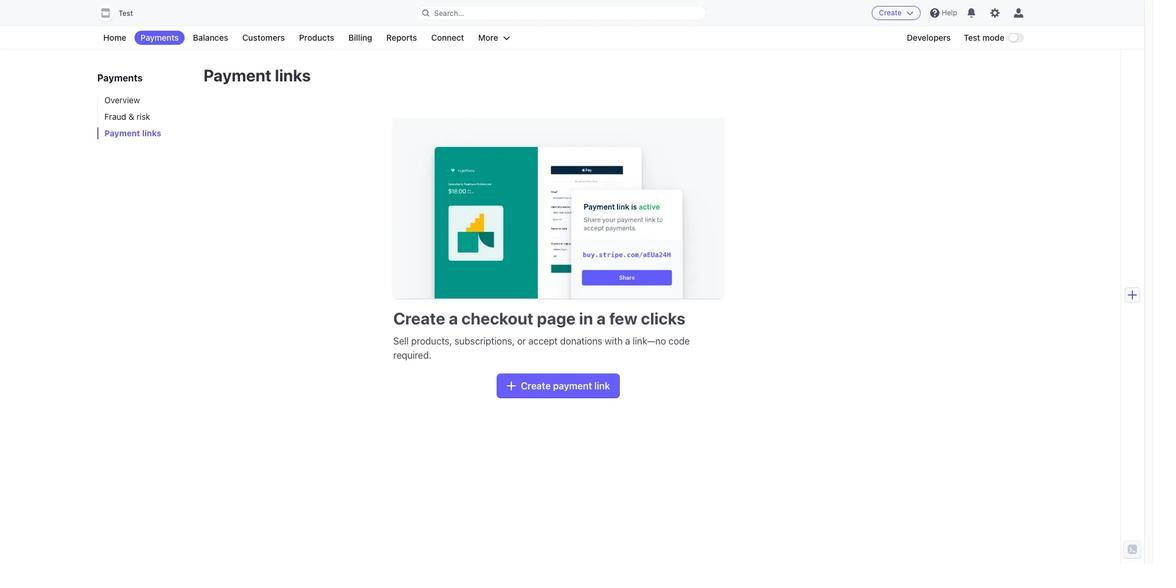 Task type: vqa. For each thing, say whether or not it's contained in the screenshot.
top Test
yes



Task type: describe. For each thing, give the bounding box(es) containing it.
donations
[[560, 336, 603, 347]]

few
[[610, 309, 638, 328]]

developers
[[907, 32, 951, 42]]

home link
[[97, 31, 132, 45]]

checkout
[[462, 309, 534, 328]]

or
[[517, 336, 526, 347]]

clicks
[[641, 309, 686, 328]]

Search… text field
[[416, 6, 706, 20]]

search…
[[435, 9, 464, 17]]

create for create payment link
[[521, 381, 551, 391]]

1 horizontal spatial a
[[597, 309, 606, 328]]

0 vertical spatial payment links
[[204, 66, 311, 85]]

payments inside "link"
[[141, 32, 179, 42]]

customers link
[[237, 31, 291, 45]]

page
[[537, 309, 576, 328]]

accept
[[529, 336, 558, 347]]

test for test
[[119, 9, 133, 18]]

help
[[942, 8, 958, 17]]

more
[[479, 32, 499, 42]]

with
[[605, 336, 623, 347]]

0 horizontal spatial links
[[142, 128, 161, 138]]

test button
[[97, 5, 145, 21]]

connect
[[431, 32, 464, 42]]

create button
[[872, 6, 921, 20]]

fraud
[[104, 112, 126, 122]]

help button
[[926, 4, 963, 22]]

in
[[579, 309, 593, 328]]

create a checkout page in a few clicks
[[394, 309, 686, 328]]

link
[[595, 381, 611, 391]]

code
[[669, 336, 690, 347]]

0 vertical spatial payment
[[204, 66, 272, 85]]

mode
[[983, 32, 1005, 42]]

developers link
[[902, 31, 957, 45]]

balances link
[[187, 31, 234, 45]]

balances
[[193, 32, 228, 42]]

home
[[103, 32, 126, 42]]

test mode
[[964, 32, 1005, 42]]



Task type: locate. For each thing, give the bounding box(es) containing it.
create
[[880, 8, 902, 17], [394, 309, 446, 328], [521, 381, 551, 391]]

create for create
[[880, 8, 902, 17]]

payment
[[204, 66, 272, 85], [104, 128, 140, 138]]

1 vertical spatial payments
[[97, 73, 143, 83]]

0 vertical spatial create
[[880, 8, 902, 17]]

&
[[129, 112, 134, 122]]

create payment link
[[521, 381, 611, 391]]

0 horizontal spatial payment links
[[104, 128, 161, 138]]

a right with
[[626, 336, 631, 347]]

2 horizontal spatial create
[[880, 8, 902, 17]]

create left payment
[[521, 381, 551, 391]]

billing link
[[343, 31, 378, 45]]

create inside button
[[880, 8, 902, 17]]

0 horizontal spatial create
[[394, 309, 446, 328]]

test up home
[[119, 9, 133, 18]]

test left mode
[[964, 32, 981, 42]]

0 horizontal spatial test
[[119, 9, 133, 18]]

0 horizontal spatial payment
[[104, 128, 140, 138]]

fraud & risk
[[104, 112, 150, 122]]

2 horizontal spatial a
[[626, 336, 631, 347]]

create payment link link
[[498, 374, 620, 398]]

links
[[275, 66, 311, 85], [142, 128, 161, 138]]

payments link
[[135, 31, 185, 45]]

0 vertical spatial test
[[119, 9, 133, 18]]

payments
[[141, 32, 179, 42], [97, 73, 143, 83]]

payment down fraud & risk
[[104, 128, 140, 138]]

payment links link
[[97, 127, 192, 139]]

0 vertical spatial payments
[[141, 32, 179, 42]]

payments right home
[[141, 32, 179, 42]]

billing
[[349, 32, 372, 42]]

1 vertical spatial create
[[394, 309, 446, 328]]

0 horizontal spatial a
[[449, 309, 458, 328]]

Search… search field
[[416, 6, 706, 20]]

links down fraud & risk link
[[142, 128, 161, 138]]

payment down customers link on the top left
[[204, 66, 272, 85]]

overview link
[[97, 94, 192, 106]]

0 vertical spatial links
[[275, 66, 311, 85]]

payments up overview
[[97, 73, 143, 83]]

customers
[[243, 32, 285, 42]]

more button
[[473, 31, 516, 45]]

required.
[[394, 350, 432, 361]]

1 vertical spatial payment
[[104, 128, 140, 138]]

links down products link
[[275, 66, 311, 85]]

connect link
[[426, 31, 470, 45]]

1 vertical spatial test
[[964, 32, 981, 42]]

1 vertical spatial links
[[142, 128, 161, 138]]

subscriptions,
[[455, 336, 515, 347]]

a right in
[[597, 309, 606, 328]]

create up developers link
[[880, 8, 902, 17]]

1 vertical spatial payment links
[[104, 128, 161, 138]]

1 horizontal spatial payment
[[204, 66, 272, 85]]

2 vertical spatial create
[[521, 381, 551, 391]]

test inside button
[[119, 9, 133, 18]]

test
[[119, 9, 133, 18], [964, 32, 981, 42]]

products link
[[293, 31, 340, 45]]

products,
[[411, 336, 452, 347]]

fraud & risk link
[[97, 111, 192, 123]]

a
[[449, 309, 458, 328], [597, 309, 606, 328], [626, 336, 631, 347]]

1 horizontal spatial create
[[521, 381, 551, 391]]

1 horizontal spatial test
[[964, 32, 981, 42]]

1 horizontal spatial links
[[275, 66, 311, 85]]

test for test mode
[[964, 32, 981, 42]]

a inside sell products, subscriptions, or accept donations with a link—no code required.
[[626, 336, 631, 347]]

payment links down customers link on the top left
[[204, 66, 311, 85]]

sell
[[394, 336, 409, 347]]

payment
[[553, 381, 592, 391]]

a up products,
[[449, 309, 458, 328]]

payment links down &
[[104, 128, 161, 138]]

link—no
[[633, 336, 666, 347]]

payment links
[[204, 66, 311, 85], [104, 128, 161, 138]]

overview
[[104, 95, 140, 105]]

reports link
[[381, 31, 423, 45]]

reports
[[387, 32, 417, 42]]

create for create a checkout page in a few clicks
[[394, 309, 446, 328]]

risk
[[137, 112, 150, 122]]

products
[[299, 32, 334, 42]]

1 horizontal spatial payment links
[[204, 66, 311, 85]]

create up products,
[[394, 309, 446, 328]]

sell products, subscriptions, or accept donations with a link—no code required.
[[394, 336, 690, 361]]



